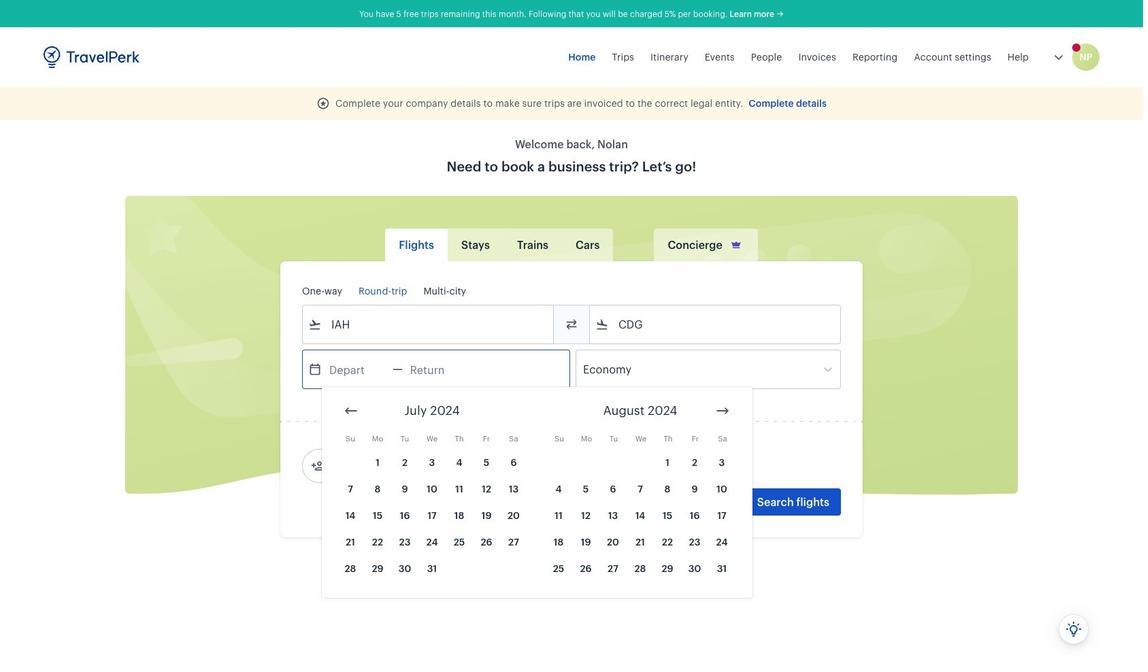 Task type: describe. For each thing, give the bounding box(es) containing it.
move backward to switch to the previous month. image
[[343, 403, 359, 419]]

To search field
[[609, 314, 823, 335]]

move forward to switch to the next month. image
[[714, 403, 731, 419]]

Add first traveler search field
[[325, 455, 466, 477]]

From search field
[[322, 314, 536, 335]]

calendar application
[[322, 387, 1143, 598]]

Depart text field
[[322, 350, 393, 389]]



Task type: locate. For each thing, give the bounding box(es) containing it.
Return text field
[[403, 350, 473, 389]]



